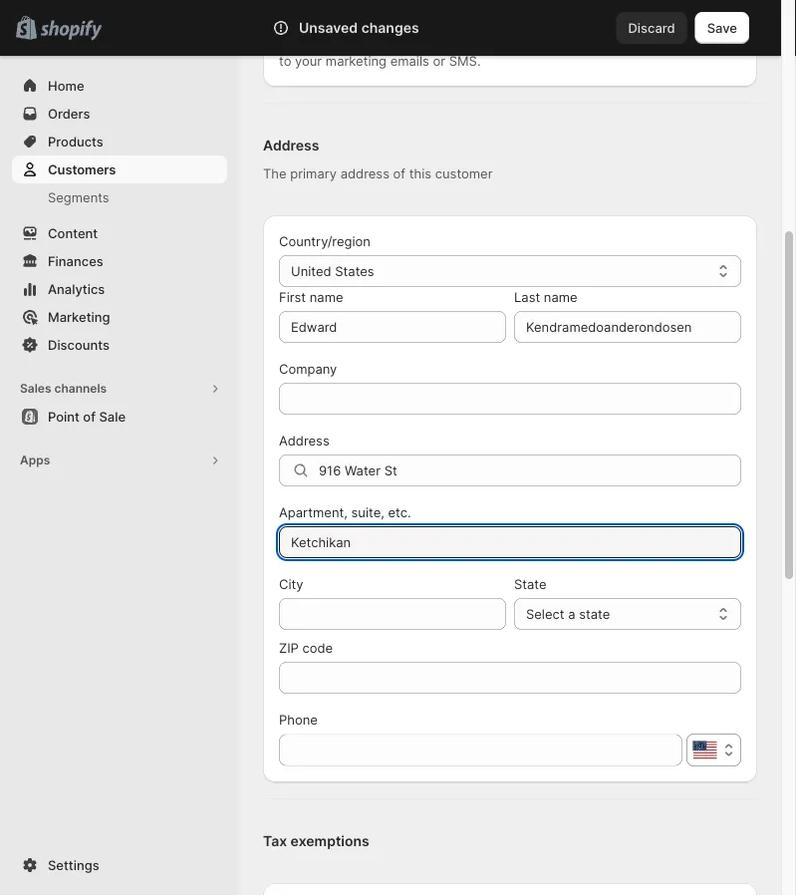 Task type: locate. For each thing, give the bounding box(es) containing it.
save button
[[696, 12, 750, 44]]

0 vertical spatial to
[[415, 1, 427, 16]]

country/region
[[279, 233, 371, 249]]

1 vertical spatial marketing
[[326, 53, 387, 68]]

save
[[707, 20, 738, 35]]

select
[[526, 606, 565, 622]]

marketing
[[511, 1, 572, 16], [326, 53, 387, 68]]

1 vertical spatial of
[[83, 409, 96, 424]]

unsaved
[[299, 19, 358, 36]]

point
[[48, 409, 80, 424]]

first name
[[279, 289, 343, 305]]

name right last
[[544, 289, 578, 305]]

messages.
[[603, 1, 668, 16]]

or
[[433, 53, 446, 68]]

tax
[[263, 833, 287, 850]]

point of sale link
[[12, 403, 227, 431]]

name
[[310, 289, 343, 305], [544, 289, 578, 305]]

your
[[375, 33, 402, 48], [295, 53, 322, 68]]

discounts link
[[12, 331, 227, 359]]

of
[[393, 165, 406, 181], [83, 409, 96, 424]]

customers
[[48, 161, 116, 177]]

2 name from the left
[[544, 289, 578, 305]]

customers link
[[12, 156, 227, 183]]

before
[[564, 33, 604, 48]]

discard button
[[617, 12, 688, 44]]

analytics link
[[12, 275, 227, 303]]

text
[[575, 1, 599, 16]]

finances
[[48, 253, 103, 269]]

0 horizontal spatial marketing
[[326, 53, 387, 68]]

1 vertical spatial to
[[279, 53, 291, 68]]

the primary address of this customer
[[263, 165, 493, 181]]

your down should
[[295, 53, 322, 68]]

1 horizontal spatial marketing
[[511, 1, 572, 16]]

1 vertical spatial your
[[295, 53, 322, 68]]

address down company
[[279, 433, 330, 448]]

sms
[[479, 1, 507, 16]]

0 vertical spatial of
[[393, 165, 406, 181]]

0 horizontal spatial to
[[279, 53, 291, 68]]

the
[[263, 165, 287, 181]]

primary
[[290, 165, 337, 181]]

Phone text field
[[279, 734, 683, 766]]

marketing down ask
[[326, 53, 387, 68]]

1 horizontal spatial name
[[544, 289, 578, 305]]

content link
[[12, 219, 227, 247]]

analytics
[[48, 281, 105, 297]]

state
[[579, 606, 610, 622]]

unsaved changes
[[299, 19, 419, 36]]

suite,
[[351, 504, 385, 520]]

you
[[279, 33, 302, 48]]

receive
[[431, 1, 476, 16]]

shopify image
[[40, 20, 102, 40]]

1 horizontal spatial your
[[375, 33, 402, 48]]

phone
[[279, 712, 318, 727]]

discounts
[[48, 337, 110, 352]]

home
[[48, 78, 84, 93]]

marketing link
[[12, 303, 227, 331]]

states
[[335, 263, 374, 279]]

settings link
[[12, 851, 227, 879]]

sales
[[20, 381, 51, 396]]

search
[[272, 20, 314, 35]]

0 horizontal spatial name
[[310, 289, 343, 305]]

apartment,
[[279, 504, 348, 520]]

channels
[[54, 381, 107, 396]]

0 horizontal spatial of
[[83, 409, 96, 424]]

apartment, suite, etc.
[[279, 504, 411, 520]]

to inside you should ask your customers for permission before you subscribe them to your marketing emails or sms.
[[279, 53, 291, 68]]

address
[[263, 137, 319, 154], [279, 433, 330, 448]]

of left this
[[393, 165, 406, 181]]

0 horizontal spatial your
[[295, 53, 322, 68]]

marketing up permission on the top right
[[511, 1, 572, 16]]

united states
[[291, 263, 374, 279]]

name down united states
[[310, 289, 343, 305]]

first
[[279, 289, 306, 305]]

city
[[279, 576, 304, 592]]

to right agreed
[[415, 1, 427, 16]]

address up the
[[263, 137, 319, 154]]

point of sale button
[[0, 403, 239, 431]]

of left sale in the left of the page
[[83, 409, 96, 424]]

to
[[415, 1, 427, 16], [279, 53, 291, 68]]

your right ask
[[375, 33, 402, 48]]

state
[[514, 576, 547, 592]]

home link
[[12, 72, 227, 100]]

Company text field
[[279, 383, 742, 415]]

zip
[[279, 640, 299, 655]]

to down you
[[279, 53, 291, 68]]

customer
[[435, 165, 493, 181]]

changes
[[362, 19, 419, 36]]

tax exemptions
[[263, 833, 369, 850]]

code
[[303, 640, 333, 655]]

sales channels
[[20, 381, 107, 396]]

City text field
[[279, 598, 506, 630]]

1 name from the left
[[310, 289, 343, 305]]



Task type: describe. For each thing, give the bounding box(es) containing it.
you should ask your customers for permission before you subscribe them to your marketing emails or sms.
[[279, 33, 728, 68]]

last name
[[514, 289, 578, 305]]

ZIP code text field
[[279, 662, 742, 694]]

sale
[[99, 409, 126, 424]]

customer agreed to receive sms marketing text messages.
[[305, 1, 668, 16]]

united states (+1) image
[[693, 741, 717, 759]]

products
[[48, 134, 103, 149]]

exemptions
[[291, 833, 369, 850]]

products link
[[12, 128, 227, 156]]

customers
[[406, 33, 470, 48]]

First name text field
[[279, 311, 506, 343]]

point of sale
[[48, 409, 126, 424]]

0 vertical spatial marketing
[[511, 1, 572, 16]]

segments
[[48, 189, 109, 205]]

content
[[48, 225, 98, 241]]

1 horizontal spatial of
[[393, 165, 406, 181]]

should
[[306, 33, 346, 48]]

orders link
[[12, 100, 227, 128]]

company
[[279, 361, 337, 376]]

search button
[[239, 12, 617, 44]]

united
[[291, 263, 332, 279]]

Last name text field
[[514, 311, 742, 343]]

for
[[474, 33, 490, 48]]

you
[[608, 33, 630, 48]]

0 vertical spatial address
[[263, 137, 319, 154]]

sms.
[[449, 53, 481, 68]]

marketing inside you should ask your customers for permission before you subscribe them to your marketing emails or sms.
[[326, 53, 387, 68]]

name for last name
[[544, 289, 578, 305]]

orders
[[48, 106, 90, 121]]

subscribe
[[634, 33, 693, 48]]

Apartment, suite, etc. text field
[[279, 526, 742, 558]]

1 vertical spatial address
[[279, 433, 330, 448]]

1 horizontal spatial to
[[415, 1, 427, 16]]

finances link
[[12, 247, 227, 275]]

of inside button
[[83, 409, 96, 424]]

agreed
[[368, 1, 411, 16]]

sales channels button
[[12, 375, 227, 403]]

settings
[[48, 857, 99, 873]]

emails
[[390, 53, 429, 68]]

customer
[[305, 1, 365, 16]]

apps
[[20, 453, 50, 468]]

a
[[568, 606, 576, 622]]

discard
[[628, 20, 676, 35]]

name for first name
[[310, 289, 343, 305]]

last
[[514, 289, 540, 305]]

etc.
[[388, 504, 411, 520]]

ask
[[350, 33, 371, 48]]

permission
[[494, 33, 561, 48]]

zip code
[[279, 640, 333, 655]]

address
[[341, 165, 390, 181]]

segments link
[[12, 183, 227, 211]]

select a state
[[526, 606, 610, 622]]

Address text field
[[319, 455, 742, 486]]

this
[[409, 165, 432, 181]]

them
[[697, 33, 728, 48]]

apps button
[[12, 447, 227, 474]]

marketing
[[48, 309, 110, 324]]

0 vertical spatial your
[[375, 33, 402, 48]]



Task type: vqa. For each thing, say whether or not it's contained in the screenshot.
ENTER TIME Text Box
no



